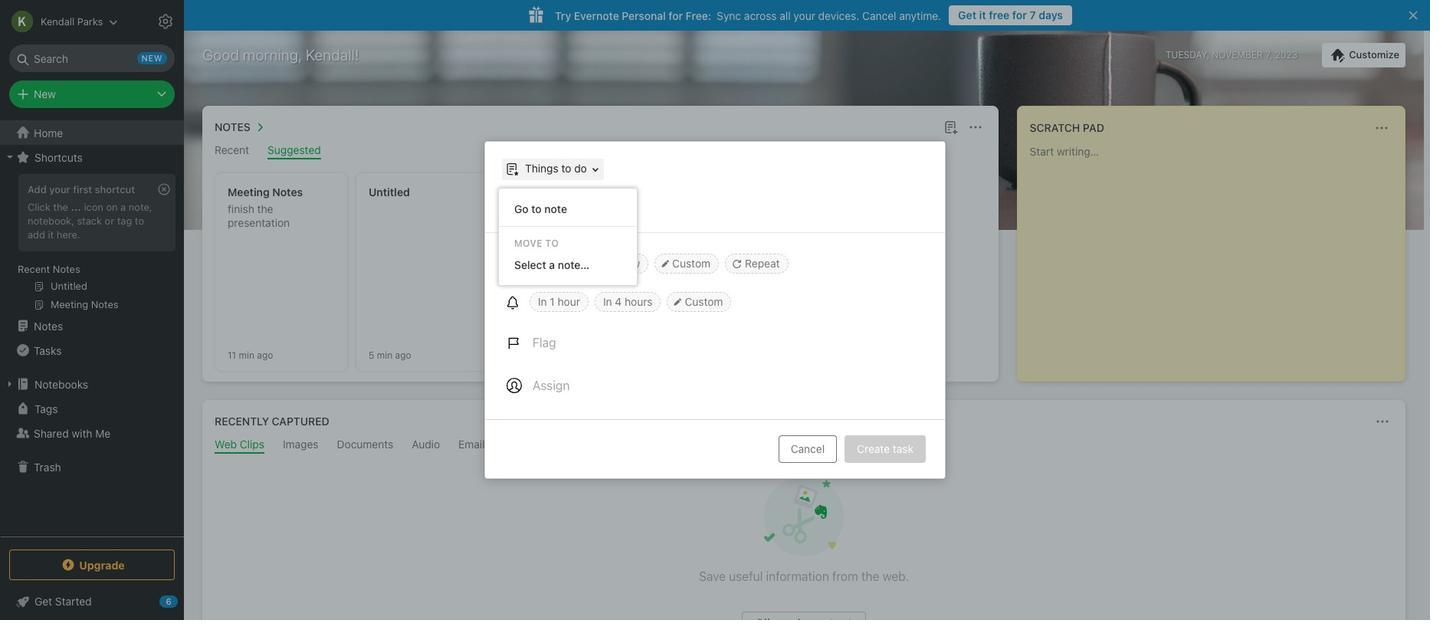 Task type: vqa. For each thing, say whether or not it's contained in the screenshot.
urgent 2 cell
no



Task type: locate. For each thing, give the bounding box(es) containing it.
note inside "dropdown list" menu
[[545, 202, 567, 215]]

web
[[215, 438, 237, 451]]

it
[[980, 8, 987, 21], [48, 228, 54, 241]]

create down select
[[520, 284, 556, 298]]

min for 11
[[239, 349, 255, 361]]

0 horizontal spatial recent
[[18, 263, 50, 275]]

recent for recent notes
[[18, 263, 50, 275]]

0 vertical spatial note
[[545, 202, 567, 215]]

custom button down the enter task text field
[[655, 254, 719, 274]]

tree
[[0, 120, 184, 536]]

0 horizontal spatial min
[[239, 349, 255, 361]]

1 horizontal spatial cancel
[[863, 9, 897, 22]]

1 vertical spatial custom button
[[668, 292, 732, 312]]

recent for recent
[[215, 143, 249, 156]]

new
[[34, 87, 56, 100]]

custom for in 4 hours
[[685, 295, 723, 308]]

it inside button
[[980, 8, 987, 21]]

meeting notes finish the presentation
[[228, 186, 303, 229]]

flag button
[[498, 324, 566, 361]]

finish
[[228, 202, 254, 215]]

custom right hours
[[685, 295, 723, 308]]

2 tab list from the top
[[206, 438, 1403, 454]]

1 vertical spatial tab list
[[206, 438, 1403, 454]]

1 horizontal spatial it
[[980, 8, 987, 21]]

Enter task text field
[[531, 196, 927, 222]]

min
[[239, 349, 255, 361], [377, 349, 393, 361]]

in
[[538, 295, 547, 308], [603, 295, 612, 308]]

task
[[893, 442, 914, 456]]

shortcuts
[[35, 151, 83, 164]]

with
[[72, 427, 92, 440]]

go
[[515, 202, 529, 215]]

2 min from the left
[[377, 349, 393, 361]]

0 horizontal spatial your
[[49, 183, 70, 196]]

in for in 4 hours
[[603, 295, 612, 308]]

ago for 5 min ago
[[395, 349, 411, 361]]

to up the today
[[546, 238, 559, 249]]

1 min from the left
[[239, 349, 255, 361]]

for inside get it free for 7 days button
[[1013, 8, 1028, 21]]

Go to note or move task field
[[498, 158, 604, 180]]

to right go
[[532, 202, 542, 215]]

2 for from the left
[[669, 9, 683, 22]]

note right new
[[583, 284, 607, 298]]

custom for tomorrow
[[673, 257, 711, 270]]

1 vertical spatial a
[[549, 258, 555, 271]]

0 horizontal spatial it
[[48, 228, 54, 241]]

0 vertical spatial it
[[980, 8, 987, 21]]

notes button
[[212, 118, 269, 136]]

to for go
[[532, 202, 542, 215]]

1 vertical spatial recent
[[18, 263, 50, 275]]

kendall!
[[306, 46, 359, 64]]

1 vertical spatial your
[[49, 183, 70, 196]]

select
[[515, 258, 547, 271]]

1 horizontal spatial for
[[1013, 8, 1028, 21]]

notes right meeting
[[272, 186, 303, 199]]

tab list containing web clips
[[206, 438, 1403, 454]]

anytime.
[[900, 9, 942, 22]]

custom left repeat button
[[673, 257, 711, 270]]

1 tab list from the top
[[206, 143, 996, 160]]

icon on a note, notebook, stack or tag to add it here.
[[28, 201, 152, 241]]

recently captured button
[[212, 413, 330, 431]]

trash link
[[0, 455, 183, 479]]

all
[[780, 9, 791, 22]]

1 horizontal spatial a
[[549, 258, 555, 271]]

suggested
[[268, 143, 321, 156]]

stack
[[77, 215, 102, 227]]

personal
[[622, 9, 666, 22]]

0 horizontal spatial ago
[[257, 349, 273, 361]]

create new note button
[[498, 173, 630, 371]]

1 horizontal spatial min
[[377, 349, 393, 361]]

or
[[105, 215, 114, 227]]

2 in from the left
[[603, 295, 612, 308]]

note,
[[129, 201, 152, 213]]

to inside things to do button
[[562, 162, 572, 175]]

2 ago from the left
[[395, 349, 411, 361]]

free:
[[686, 9, 712, 22]]

get it free for 7 days button
[[949, 5, 1073, 25]]

recently captured
[[215, 415, 330, 428]]

tag
[[117, 215, 132, 227]]

to down "note,"
[[135, 215, 144, 227]]

save
[[699, 570, 726, 584]]

ago for 11 min ago
[[257, 349, 273, 361]]

None search field
[[20, 44, 164, 72]]

try evernote personal for free: sync across all your devices. cancel anytime.
[[555, 9, 942, 22]]

Start writing… text field
[[1030, 145, 1405, 369]]

add
[[28, 183, 47, 196]]

documents tab
[[337, 438, 394, 454]]

2 things to do button from the left
[[502, 158, 604, 180]]

the
[[53, 201, 68, 213], [257, 202, 273, 215], [862, 570, 880, 584]]

notes down here.
[[53, 263, 80, 275]]

tab list containing recent
[[206, 143, 996, 160]]

flag
[[533, 336, 556, 350]]

group
[[0, 169, 183, 320]]

0 horizontal spatial a
[[121, 201, 126, 213]]

in left 4
[[603, 295, 612, 308]]

create left task
[[857, 442, 890, 456]]

for left free:
[[669, 9, 683, 22]]

things to do button
[[498, 158, 604, 180], [502, 158, 604, 180]]

today
[[538, 257, 568, 270]]

create
[[520, 284, 556, 298], [857, 442, 890, 456]]

0 horizontal spatial for
[[669, 9, 683, 22]]

recent down notes button
[[215, 143, 249, 156]]

1 horizontal spatial recent
[[215, 143, 249, 156]]

1 in from the left
[[538, 295, 547, 308]]

min right 5
[[377, 349, 393, 361]]

1 horizontal spatial your
[[794, 9, 816, 22]]

custom
[[673, 257, 711, 270], [685, 295, 723, 308]]

images tab
[[283, 438, 319, 454]]

home
[[34, 126, 63, 139]]

in left the 1
[[538, 295, 547, 308]]

to
[[562, 162, 572, 175], [532, 202, 542, 215], [135, 215, 144, 227], [546, 238, 559, 249]]

emails tab
[[459, 438, 491, 454]]

1 for from the left
[[1013, 8, 1028, 21]]

tasks button
[[0, 338, 183, 363]]

0 vertical spatial custom button
[[655, 254, 719, 274]]

ago
[[257, 349, 273, 361], [395, 349, 411, 361]]

me
[[95, 427, 111, 440]]

tab list for notes
[[206, 143, 996, 160]]

note for go to note
[[545, 202, 567, 215]]

0 horizontal spatial cancel
[[791, 442, 825, 456]]

create for create new note
[[520, 284, 556, 298]]

to inside go to note link
[[532, 202, 542, 215]]

0 vertical spatial tab list
[[206, 143, 996, 160]]

recent
[[215, 143, 249, 156], [18, 263, 50, 275]]

for left 7
[[1013, 8, 1028, 21]]

the left ...
[[53, 201, 68, 213]]

1 vertical spatial cancel
[[791, 442, 825, 456]]

1 vertical spatial create
[[857, 442, 890, 456]]

notes up recent tab
[[215, 120, 251, 133]]

move
[[515, 238, 543, 249]]

ago right the 11
[[257, 349, 273, 361]]

recent inside group
[[18, 263, 50, 275]]

1 horizontal spatial in
[[603, 295, 612, 308]]

meeting
[[228, 186, 270, 199]]

tab list
[[206, 143, 996, 160], [206, 438, 1403, 454]]

repeat
[[745, 257, 780, 270]]

custom button for in 4 hours
[[668, 292, 732, 312]]

0 vertical spatial custom
[[673, 257, 711, 270]]

cancel button
[[779, 436, 837, 463]]

clips
[[240, 438, 265, 451]]

dropdown list menu
[[499, 198, 637, 276]]

0 horizontal spatial the
[[53, 201, 68, 213]]

1 horizontal spatial note
[[583, 284, 607, 298]]

tree containing home
[[0, 120, 184, 536]]

1 vertical spatial it
[[48, 228, 54, 241]]

move to
[[515, 238, 559, 249]]

for
[[1013, 8, 1028, 21], [669, 9, 683, 22]]

0 horizontal spatial note
[[545, 202, 567, 215]]

note right go
[[545, 202, 567, 215]]

recently
[[215, 415, 269, 428]]

notes
[[215, 120, 251, 133], [272, 186, 303, 199], [53, 263, 80, 275], [34, 319, 63, 332]]

1 horizontal spatial ago
[[395, 349, 411, 361]]

0 vertical spatial a
[[121, 201, 126, 213]]

tab list for recently captured
[[206, 438, 1403, 454]]

your
[[794, 9, 816, 22], [49, 183, 70, 196]]

to left do
[[562, 162, 572, 175]]

notebook,
[[28, 215, 74, 227]]

custom button right hours
[[668, 292, 732, 312]]

note inside button
[[583, 284, 607, 298]]

the up presentation at the top
[[257, 202, 273, 215]]

repeat button
[[726, 254, 789, 274]]

add your first shortcut
[[28, 183, 135, 196]]

select a note… link
[[499, 254, 637, 276]]

1 ago from the left
[[257, 349, 273, 361]]

1 horizontal spatial create
[[857, 442, 890, 456]]

11 min ago
[[228, 349, 273, 361]]

in 4 hours button
[[595, 292, 661, 312]]

0 vertical spatial your
[[794, 9, 816, 22]]

the right from
[[862, 570, 880, 584]]

shortcuts button
[[0, 145, 183, 169]]

4
[[615, 295, 622, 308]]

it down the notebook,
[[48, 228, 54, 241]]

scratch pad button
[[1027, 119, 1105, 137]]

it right get
[[980, 8, 987, 21]]

1 vertical spatial custom
[[685, 295, 723, 308]]

in 1 hour
[[538, 295, 580, 308]]

7,
[[1266, 49, 1273, 61]]

1 horizontal spatial the
[[257, 202, 273, 215]]

0 horizontal spatial create
[[520, 284, 556, 298]]

notebooks
[[35, 378, 88, 391]]

min right the 11
[[239, 349, 255, 361]]

recent down the add
[[18, 263, 50, 275]]

ago right 5
[[395, 349, 411, 361]]

web.
[[883, 570, 909, 584]]

to for move
[[546, 238, 559, 249]]

your up click the ...
[[49, 183, 70, 196]]

0 horizontal spatial in
[[538, 295, 547, 308]]

0 vertical spatial create
[[520, 284, 556, 298]]

your right 'all'
[[794, 9, 816, 22]]

1 vertical spatial note
[[583, 284, 607, 298]]

in 1 hour button
[[530, 292, 589, 312]]

notebooks link
[[0, 372, 183, 396]]

0 vertical spatial recent
[[215, 143, 249, 156]]



Task type: describe. For each thing, give the bounding box(es) containing it.
0 vertical spatial cancel
[[863, 9, 897, 22]]

tags button
[[0, 396, 183, 421]]

tomorrow
[[591, 257, 640, 270]]

group containing add your first shortcut
[[0, 169, 183, 320]]

good morning, kendall!
[[202, 46, 359, 64]]

sync
[[717, 9, 742, 22]]

it inside icon on a note, notebook, stack or tag to add it here.
[[48, 228, 54, 241]]

get it free for 7 days
[[959, 8, 1064, 21]]

web clips
[[215, 438, 265, 451]]

note for create new note
[[583, 284, 607, 298]]

notes up tasks
[[34, 319, 63, 332]]

home link
[[0, 120, 184, 145]]

notes inside meeting notes finish the presentation
[[272, 186, 303, 199]]

create new note
[[520, 284, 607, 298]]

create for create task
[[857, 442, 890, 456]]

new
[[558, 284, 581, 298]]

shortcut
[[95, 183, 135, 196]]

recent tab
[[215, 143, 249, 160]]

free
[[989, 8, 1010, 21]]

from
[[833, 570, 859, 584]]

scratch
[[1030, 121, 1081, 134]]

on
[[106, 201, 118, 213]]

11
[[228, 349, 236, 361]]

trash
[[34, 460, 61, 474]]

new button
[[9, 81, 175, 108]]

get
[[959, 8, 977, 21]]

shared with me
[[34, 427, 111, 440]]

tomorrow button
[[583, 254, 649, 274]]

in for in 1 hour
[[538, 295, 547, 308]]

evernote
[[574, 9, 619, 22]]

cancel inside button
[[791, 442, 825, 456]]

tasks
[[34, 344, 62, 357]]

pad
[[1083, 121, 1105, 134]]

morning,
[[243, 46, 302, 64]]

go to note link
[[499, 198, 637, 220]]

captured
[[272, 415, 330, 428]]

min for 5
[[377, 349, 393, 361]]

suggested tab
[[268, 143, 321, 160]]

notes inside notes button
[[215, 120, 251, 133]]

save useful information from the web.
[[699, 570, 909, 584]]

assign
[[533, 379, 570, 393]]

untitled
[[369, 186, 410, 199]]

useful
[[729, 570, 763, 584]]

tuesday,
[[1166, 49, 1210, 61]]

Search text field
[[20, 44, 164, 72]]

add
[[28, 228, 45, 241]]

customize
[[1350, 48, 1400, 61]]

custom button for tomorrow
[[655, 254, 719, 274]]

assign button
[[498, 367, 579, 404]]

images
[[283, 438, 319, 451]]

click the ...
[[28, 201, 81, 213]]

for for free:
[[669, 9, 683, 22]]

settings image
[[156, 12, 175, 31]]

today button
[[530, 254, 576, 274]]

the inside group
[[53, 201, 68, 213]]

the inside meeting notes finish the presentation
[[257, 202, 273, 215]]

web clips tab
[[215, 438, 265, 454]]

upgrade button
[[9, 550, 175, 581]]

expand notebooks image
[[4, 378, 16, 390]]

here.
[[57, 228, 80, 241]]

do
[[575, 162, 587, 175]]

tuesday, november 7, 2023
[[1166, 49, 1298, 61]]

documents
[[337, 438, 394, 451]]

2 horizontal spatial the
[[862, 570, 880, 584]]

information
[[766, 570, 830, 584]]

hours
[[625, 295, 653, 308]]

november
[[1213, 49, 1264, 61]]

things
[[525, 162, 559, 175]]

first
[[73, 183, 92, 196]]

a inside "dropdown list" menu
[[549, 258, 555, 271]]

things to do
[[525, 162, 587, 175]]

7
[[1030, 8, 1037, 21]]

note…
[[558, 258, 590, 271]]

your inside group
[[49, 183, 70, 196]]

devices.
[[819, 9, 860, 22]]

good
[[202, 46, 239, 64]]

presentation
[[228, 216, 290, 229]]

1 things to do button from the left
[[498, 158, 604, 180]]

create task
[[857, 442, 914, 456]]

audio
[[412, 438, 440, 451]]

audio tab
[[412, 438, 440, 454]]

for for 7
[[1013, 8, 1028, 21]]

notes inside group
[[53, 263, 80, 275]]

try
[[555, 9, 571, 22]]

create task button
[[845, 436, 926, 463]]

to for things
[[562, 162, 572, 175]]

recent notes
[[18, 263, 80, 275]]

1
[[550, 295, 555, 308]]

select a note…
[[515, 258, 590, 271]]

5
[[369, 349, 375, 361]]

go to note
[[515, 202, 567, 215]]

...
[[71, 201, 81, 213]]

5 min ago
[[369, 349, 411, 361]]

upgrade
[[79, 559, 125, 572]]

to inside icon on a note, notebook, stack or tag to add it here.
[[135, 215, 144, 227]]

days
[[1039, 8, 1064, 21]]

shared
[[34, 427, 69, 440]]

shared with me link
[[0, 421, 183, 446]]

emails
[[459, 438, 491, 451]]

scratch pad
[[1030, 121, 1105, 134]]

a inside icon on a note, notebook, stack or tag to add it here.
[[121, 201, 126, 213]]



